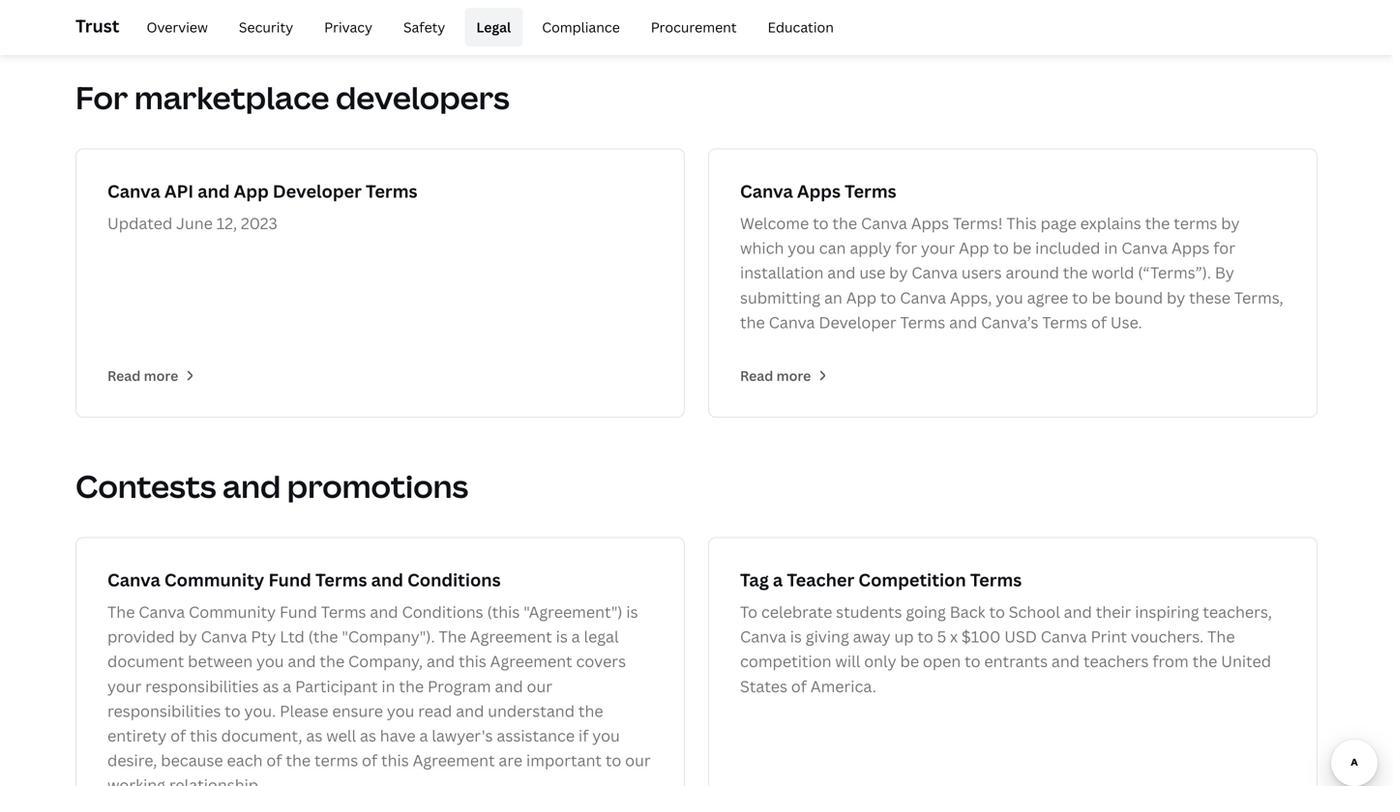 Task type: vqa. For each thing, say whether or not it's contained in the screenshot.
Jeremy Miller image
no



Task type: describe. For each thing, give the bounding box(es) containing it.
overview link
[[135, 8, 220, 46]]

2 vertical spatial app
[[846, 287, 877, 308]]

$100
[[962, 627, 1001, 647]]

to right agree
[[1072, 287, 1088, 308]]

you right if on the bottom left of the page
[[592, 726, 620, 746]]

the inside tag a teacher competition terms to celebrate students going back to school and their inspiring teachers, canva is giving away up to 5 x $100 usd canva print vouchers. the competition will only be open to entrants and teachers from the united states of america.
[[1193, 651, 1217, 672]]

desire,
[[107, 750, 157, 771]]

1 vertical spatial agreement
[[490, 651, 572, 672]]

1 vertical spatial responsibilities
[[107, 701, 221, 722]]

the up can at top right
[[832, 213, 857, 234]]

by up by
[[1221, 213, 1240, 234]]

by right use
[[889, 262, 908, 283]]

competition
[[740, 651, 832, 672]]

by down ("terms").
[[1167, 287, 1185, 308]]

company,
[[348, 651, 423, 672]]

terms!
[[953, 213, 1003, 234]]

students
[[836, 602, 902, 623]]

installation
[[740, 262, 824, 283]]

terms,
[[1234, 287, 1284, 308]]

legal
[[584, 627, 619, 647]]

2 for from the left
[[1213, 238, 1236, 258]]

12,
[[216, 213, 237, 234]]

up
[[894, 627, 914, 647]]

print
[[1091, 627, 1127, 647]]

read more for welcome
[[740, 367, 811, 385]]

1 horizontal spatial is
[[626, 602, 638, 623]]

canva inside the canva api and app developer terms updated june 12, 2023
[[107, 180, 160, 203]]

developers
[[336, 76, 510, 119]]

states
[[740, 676, 788, 697]]

education
[[768, 18, 834, 36]]

to down use
[[880, 287, 896, 308]]

1 for from the left
[[895, 238, 917, 258]]

are
[[499, 750, 523, 771]]

2 vertical spatial this
[[381, 750, 409, 771]]

(the
[[308, 627, 338, 647]]

and inside the canva api and app developer terms updated june 12, 2023
[[198, 180, 230, 203]]

the up read
[[399, 676, 424, 697]]

will
[[835, 651, 860, 672]]

api
[[164, 180, 194, 203]]

usd
[[1004, 627, 1037, 647]]

trust
[[75, 14, 119, 38]]

you left can at top right
[[788, 238, 815, 258]]

which
[[740, 238, 784, 258]]

going
[[906, 602, 946, 623]]

procurement link
[[639, 8, 748, 46]]

1 vertical spatial fund
[[280, 602, 317, 623]]

because
[[161, 750, 223, 771]]

tag a teacher competition terms to celebrate students going back to school and their inspiring teachers, canva is giving away up to 5 x $100 usd canva print vouchers. the competition will only be open to entrants and teachers from the united states of america.
[[740, 569, 1272, 697]]

the down document,
[[286, 750, 311, 771]]

0 vertical spatial fund
[[268, 569, 311, 592]]

canva apps terms welcome to the canva apps terms! this page explains the terms by which you can apply for your app to be included in canva apps for installation and use by canva users around the world ("terms"). by submitting an app to canva apps, you agree to be bound by these terms, the canva developer terms and canva's terms of use.
[[740, 180, 1284, 333]]

ensure
[[332, 701, 383, 722]]

0 horizontal spatial this
[[190, 726, 217, 746]]

included
[[1035, 238, 1100, 258]]

you up have
[[387, 701, 415, 722]]

contests and promotions
[[75, 465, 468, 507]]

terms inside canva apps terms welcome to the canva apps terms! this page explains the terms by which you can apply for your app to be included in canva apps for installation and use by canva users around the world ("terms"). by submitting an app to canva apps, you agree to be bound by these terms, the canva developer terms and canva's terms of use.
[[1174, 213, 1218, 234]]

read for canva api and app developer terms
[[107, 367, 141, 385]]

between
[[188, 651, 253, 672]]

marketplace
[[134, 76, 329, 119]]

1 horizontal spatial our
[[625, 750, 651, 771]]

a right have
[[419, 726, 428, 746]]

0 vertical spatial responsibilities
[[145, 676, 259, 697]]

the inside tag a teacher competition terms to celebrate students going back to school and their inspiring teachers, canva is giving away up to 5 x $100 usd canva print vouchers. the competition will only be open to entrants and teachers from the united states of america.
[[1208, 627, 1235, 647]]

in inside canva apps terms welcome to the canva apps terms! this page explains the terms by which you can apply for your app to be included in canva apps for installation and use by canva users around the world ("terms"). by submitting an app to canva apps, you agree to be bound by these terms, the canva developer terms and canva's terms of use.
[[1104, 238, 1118, 258]]

security
[[239, 18, 293, 36]]

by inside canva community fund terms and conditions the canva community fund terms and conditions (this "agreement") is provided by canva pty ltd (the "company"). the agreement is a legal document between you and the company, and this agreement covers your responsibilities as a participant in the program and our responsibilities to you. please ensure you read and understand the entirety of this document, as well as have a lawyer's assistance if you desire, because each of the terms of this agreement are important to our working relationship.
[[179, 627, 197, 647]]

to left '5'
[[918, 627, 934, 647]]

0 vertical spatial be
[[1013, 238, 1032, 258]]

to right important at bottom left
[[606, 750, 621, 771]]

program
[[428, 676, 491, 697]]

united
[[1221, 651, 1271, 672]]

0 horizontal spatial is
[[556, 627, 568, 647]]

participant
[[295, 676, 378, 697]]

x
[[950, 627, 958, 647]]

"company").
[[342, 627, 435, 647]]

america.
[[811, 676, 877, 697]]

updated
[[107, 213, 172, 234]]

to
[[740, 602, 758, 623]]

the up if on the bottom left of the page
[[578, 701, 603, 722]]

5
[[937, 627, 946, 647]]

promotions
[[287, 465, 468, 507]]

for
[[75, 76, 128, 119]]

understand
[[488, 701, 575, 722]]

you.
[[244, 701, 276, 722]]

explains
[[1080, 213, 1141, 234]]

compliance
[[542, 18, 620, 36]]

in inside canva community fund terms and conditions the canva community fund terms and conditions (this "agreement") is provided by canva pty ltd (the "company"). the agreement is a legal document between you and the company, and this agreement covers your responsibilities as a participant in the program and our responsibilities to you. please ensure you read and understand the entirety of this document, as well as have a lawyer's assistance if you desire, because each of the terms of this agreement are important to our working relationship.
[[382, 676, 395, 697]]

your inside canva apps terms welcome to the canva apps terms! this page explains the terms by which you can apply for your app to be included in canva apps for installation and use by canva users around the world ("terms"). by submitting an app to canva apps, you agree to be bound by these terms, the canva developer terms and canva's terms of use.
[[921, 238, 955, 258]]

a down "agreement")
[[571, 627, 580, 647]]

please
[[280, 701, 328, 722]]

open
[[923, 651, 961, 672]]

from
[[1153, 651, 1189, 672]]

read for canva apps terms
[[740, 367, 773, 385]]

more for app
[[144, 367, 178, 385]]

entirety
[[107, 726, 167, 746]]

of inside canva apps terms welcome to the canva apps terms! this page explains the terms by which you can apply for your app to be included in canva apps for installation and use by canva users around the world ("terms"). by submitting an app to canva apps, you agree to be bound by these terms, the canva developer terms and canva's terms of use.
[[1091, 312, 1107, 333]]

0 vertical spatial conditions
[[407, 569, 501, 592]]

the down submitting
[[740, 312, 765, 333]]

safety link
[[392, 8, 457, 46]]

canva community fund terms and conditions the canva community fund terms and conditions (this "agreement") is provided by canva pty ltd (the "company"). the agreement is a legal document between you and the company, and this agreement covers your responsibilities as a participant in the program and our responsibilities to you. please ensure you read and understand the entirety of this document, as well as have a lawyer's assistance if you desire, because each of the terms of this agreement are important to our working relationship.
[[107, 569, 651, 787]]

a up please
[[283, 676, 291, 697]]

developer inside the canva api and app developer terms updated june 12, 2023
[[273, 180, 362, 203]]

2023
[[241, 213, 277, 234]]

teachers
[[1084, 651, 1149, 672]]

developer inside canva apps terms welcome to the canva apps terms! this page explains the terms by which you can apply for your app to be included in canva apps for installation and use by canva users around the world ("terms"). by submitting an app to canva apps, you agree to be bound by these terms, the canva developer terms and canva's terms of use.
[[819, 312, 897, 333]]

read more link for welcome
[[740, 367, 830, 385]]

june
[[176, 213, 213, 234]]

to up $100
[[989, 602, 1005, 623]]

covers
[[576, 651, 626, 672]]

canva's
[[981, 312, 1039, 333]]

if
[[579, 726, 589, 746]]



Task type: locate. For each thing, give the bounding box(es) containing it.
2 horizontal spatial app
[[959, 238, 989, 258]]

agree
[[1027, 287, 1069, 308]]

0 vertical spatial your
[[921, 238, 955, 258]]

1 vertical spatial developer
[[819, 312, 897, 333]]

by
[[1215, 262, 1234, 283]]

these
[[1189, 287, 1231, 308]]

1 horizontal spatial apps
[[911, 213, 949, 234]]

this up because
[[190, 726, 217, 746]]

is right "agreement")
[[626, 602, 638, 623]]

lawyer's
[[432, 726, 493, 746]]

giving
[[806, 627, 849, 647]]

competition
[[859, 569, 966, 592]]

1 vertical spatial community
[[189, 602, 276, 623]]

pty
[[251, 627, 276, 647]]

apps left terms!
[[911, 213, 949, 234]]

app down terms!
[[959, 238, 989, 258]]

more
[[144, 367, 178, 385], [777, 367, 811, 385]]

terms down well at the bottom of the page
[[314, 750, 358, 771]]

0 vertical spatial developer
[[273, 180, 362, 203]]

apps up welcome
[[797, 180, 841, 203]]

0 horizontal spatial more
[[144, 367, 178, 385]]

school
[[1009, 602, 1060, 623]]

to up users
[[993, 238, 1009, 258]]

read
[[107, 367, 141, 385], [740, 367, 773, 385]]

1 vertical spatial your
[[107, 676, 142, 697]]

1 vertical spatial in
[[382, 676, 395, 697]]

0 vertical spatial apps
[[797, 180, 841, 203]]

terms inside the canva api and app developer terms updated june 12, 2023
[[366, 180, 417, 203]]

welcome
[[740, 213, 809, 234]]

0 vertical spatial in
[[1104, 238, 1118, 258]]

1 horizontal spatial developer
[[819, 312, 897, 333]]

the up participant
[[320, 651, 345, 672]]

apps up ("terms").
[[1172, 238, 1210, 258]]

2 horizontal spatial as
[[360, 726, 376, 746]]

2 read more link from the left
[[740, 367, 830, 385]]

1 vertical spatial our
[[625, 750, 651, 771]]

developer up the 2023
[[273, 180, 362, 203]]

canva api and app developer terms updated june 12, 2023
[[107, 180, 417, 234]]

menu bar
[[127, 8, 846, 46]]

page
[[1041, 213, 1077, 234]]

document
[[107, 651, 184, 672]]

back
[[950, 602, 986, 623]]

0 horizontal spatial our
[[527, 676, 552, 697]]

2 vertical spatial be
[[900, 651, 919, 672]]

1 vertical spatial apps
[[911, 213, 949, 234]]

of up because
[[170, 726, 186, 746]]

safety
[[403, 18, 445, 36]]

1 horizontal spatial for
[[1213, 238, 1236, 258]]

for marketplace developers
[[75, 76, 510, 119]]

an
[[824, 287, 843, 308]]

assistance
[[497, 726, 575, 746]]

the
[[832, 213, 857, 234], [1145, 213, 1170, 234], [1063, 262, 1088, 283], [740, 312, 765, 333], [320, 651, 345, 672], [1193, 651, 1217, 672], [399, 676, 424, 697], [578, 701, 603, 722], [286, 750, 311, 771]]

1 horizontal spatial terms
[[1174, 213, 1218, 234]]

2 read from the left
[[740, 367, 773, 385]]

0 horizontal spatial as
[[263, 676, 279, 697]]

be down this at the top of the page
[[1013, 238, 1032, 258]]

as up you.
[[263, 676, 279, 697]]

2 vertical spatial agreement
[[413, 750, 495, 771]]

your
[[921, 238, 955, 258], [107, 676, 142, 697]]

0 horizontal spatial for
[[895, 238, 917, 258]]

1 horizontal spatial be
[[1013, 238, 1032, 258]]

2 horizontal spatial is
[[790, 627, 802, 647]]

terms inside tag a teacher competition terms to celebrate students going back to school and their inspiring teachers, canva is giving away up to 5 x $100 usd canva print vouchers. the competition will only be open to entrants and teachers from the united states of america.
[[970, 569, 1022, 592]]

0 vertical spatial this
[[459, 651, 486, 672]]

more for welcome
[[777, 367, 811, 385]]

vouchers.
[[1131, 627, 1204, 647]]

read more
[[107, 367, 178, 385], [740, 367, 811, 385]]

a right tag
[[773, 569, 783, 592]]

users
[[962, 262, 1002, 283]]

1 horizontal spatial your
[[921, 238, 955, 258]]

0 vertical spatial agreement
[[470, 627, 552, 647]]

education link
[[756, 8, 846, 46]]

0 horizontal spatial your
[[107, 676, 142, 697]]

0 horizontal spatial be
[[900, 651, 919, 672]]

conditions up "company").
[[402, 602, 483, 623]]

as down ensure on the left of the page
[[360, 726, 376, 746]]

0 horizontal spatial terms
[[314, 750, 358, 771]]

0 vertical spatial community
[[164, 569, 264, 592]]

1 horizontal spatial app
[[846, 287, 877, 308]]

responsibilities down between
[[145, 676, 259, 697]]

only
[[864, 651, 897, 672]]

ltd
[[280, 627, 305, 647]]

1 horizontal spatial in
[[1104, 238, 1118, 258]]

use
[[859, 262, 886, 283]]

privacy link
[[313, 8, 384, 46]]

app down use
[[846, 287, 877, 308]]

canva
[[107, 180, 160, 203], [740, 180, 793, 203], [861, 213, 907, 234], [1122, 238, 1168, 258], [912, 262, 958, 283], [900, 287, 946, 308], [769, 312, 815, 333], [107, 569, 160, 592], [139, 602, 185, 623], [201, 627, 247, 647], [740, 627, 786, 647], [1041, 627, 1087, 647]]

0 horizontal spatial in
[[382, 676, 395, 697]]

2 read more from the left
[[740, 367, 811, 385]]

1 horizontal spatial as
[[306, 726, 323, 746]]

be down world
[[1092, 287, 1111, 308]]

have
[[380, 726, 416, 746]]

be down up
[[900, 651, 919, 672]]

each
[[227, 750, 263, 771]]

the
[[107, 602, 135, 623], [439, 627, 466, 647], [1208, 627, 1235, 647]]

agreement down (this
[[470, 627, 552, 647]]

terms inside canva community fund terms and conditions the canva community fund terms and conditions (this "agreement") is provided by canva pty ltd (the "company"). the agreement is a legal document between you and the company, and this agreement covers your responsibilities as a participant in the program and our responsibilities to you. please ensure you read and understand the entirety of this document, as well as have a lawyer's assistance if you desire, because each of the terms of this agreement are important to our working relationship.
[[314, 750, 358, 771]]

provided
[[107, 627, 175, 647]]

a
[[773, 569, 783, 592], [571, 627, 580, 647], [283, 676, 291, 697], [419, 726, 428, 746]]

1 vertical spatial this
[[190, 726, 217, 746]]

terms up ("terms").
[[1174, 213, 1218, 234]]

read more for app
[[107, 367, 178, 385]]

to up can at top right
[[813, 213, 829, 234]]

our right important at bottom left
[[625, 750, 651, 771]]

is down "agreement")
[[556, 627, 568, 647]]

you
[[788, 238, 815, 258], [996, 287, 1023, 308], [256, 651, 284, 672], [387, 701, 415, 722], [592, 726, 620, 746]]

terms
[[366, 180, 417, 203], [845, 180, 897, 203], [900, 312, 946, 333], [1042, 312, 1088, 333], [315, 569, 367, 592], [970, 569, 1022, 592], [321, 602, 366, 623]]

2 more from the left
[[777, 367, 811, 385]]

0 vertical spatial terms
[[1174, 213, 1218, 234]]

2 horizontal spatial be
[[1092, 287, 1111, 308]]

for right apply
[[895, 238, 917, 258]]

compliance link
[[530, 8, 632, 46]]

of left use.
[[1091, 312, 1107, 333]]

2 horizontal spatial the
[[1208, 627, 1235, 647]]

1 vertical spatial app
[[959, 238, 989, 258]]

bound
[[1115, 287, 1163, 308]]

2 horizontal spatial apps
[[1172, 238, 1210, 258]]

is inside tag a teacher competition terms to celebrate students going back to school and their inspiring teachers, canva is giving away up to 5 x $100 usd canva print vouchers. the competition will only be open to entrants and teachers from the united states of america.
[[790, 627, 802, 647]]

apps,
[[950, 287, 992, 308]]

submitting
[[740, 287, 821, 308]]

this down have
[[381, 750, 409, 771]]

conditions up (this
[[407, 569, 501, 592]]

of down ensure on the left of the page
[[362, 750, 377, 771]]

community
[[164, 569, 264, 592], [189, 602, 276, 623]]

1 horizontal spatial read more link
[[740, 367, 830, 385]]

this up the program
[[459, 651, 486, 672]]

0 horizontal spatial read
[[107, 367, 141, 385]]

well
[[326, 726, 356, 746]]

app up the 2023
[[234, 180, 269, 203]]

in down company,
[[382, 676, 395, 697]]

the up the program
[[439, 627, 466, 647]]

1 horizontal spatial read more
[[740, 367, 811, 385]]

(this
[[487, 602, 520, 623]]

in
[[1104, 238, 1118, 258], [382, 676, 395, 697]]

you down pty
[[256, 651, 284, 672]]

as
[[263, 676, 279, 697], [306, 726, 323, 746], [360, 726, 376, 746]]

the right from in the bottom right of the page
[[1193, 651, 1217, 672]]

as down please
[[306, 726, 323, 746]]

0 horizontal spatial read more link
[[107, 367, 197, 385]]

be inside tag a teacher competition terms to celebrate students going back to school and their inspiring teachers, canva is giving away up to 5 x $100 usd canva print vouchers. the competition will only be open to entrants and teachers from the united states of america.
[[900, 651, 919, 672]]

security link
[[227, 8, 305, 46]]

1 horizontal spatial the
[[439, 627, 466, 647]]

1 horizontal spatial more
[[777, 367, 811, 385]]

0 horizontal spatial the
[[107, 602, 135, 623]]

in down explains
[[1104, 238, 1118, 258]]

0 horizontal spatial developer
[[273, 180, 362, 203]]

the right explains
[[1145, 213, 1170, 234]]

your down terms!
[[921, 238, 955, 258]]

the down teachers,
[[1208, 627, 1235, 647]]

apply
[[850, 238, 892, 258]]

2 vertical spatial apps
[[1172, 238, 1210, 258]]

to left you.
[[225, 701, 241, 722]]

this
[[1007, 213, 1037, 234]]

entrants
[[984, 651, 1048, 672]]

developer down an
[[819, 312, 897, 333]]

for up by
[[1213, 238, 1236, 258]]

of inside tag a teacher competition terms to celebrate students going back to school and their inspiring teachers, canva is giving away up to 5 x $100 usd canva print vouchers. the competition will only be open to entrants and teachers from the united states of america.
[[791, 676, 807, 697]]

0 vertical spatial our
[[527, 676, 552, 697]]

the up provided
[[107, 602, 135, 623]]

relationship.
[[169, 775, 262, 787]]

agreement down lawyer's
[[413, 750, 495, 771]]

1 vertical spatial terms
[[314, 750, 358, 771]]

of down document,
[[266, 750, 282, 771]]

1 read more link from the left
[[107, 367, 197, 385]]

1 vertical spatial conditions
[[402, 602, 483, 623]]

world
[[1092, 262, 1134, 283]]

a inside tag a teacher competition terms to celebrate students going back to school and their inspiring teachers, canva is giving away up to 5 x $100 usd canva print vouchers. the competition will only be open to entrants and teachers from the united states of america.
[[773, 569, 783, 592]]

teacher
[[787, 569, 855, 592]]

1 more from the left
[[144, 367, 178, 385]]

fund
[[268, 569, 311, 592], [280, 602, 317, 623]]

1 read from the left
[[107, 367, 141, 385]]

your inside canva community fund terms and conditions the canva community fund terms and conditions (this "agreement") is provided by canva pty ltd (the "company"). the agreement is a legal document between you and the company, and this agreement covers your responsibilities as a participant in the program and our responsibilities to you. please ensure you read and understand the entirety of this document, as well as have a lawyer's assistance if you desire, because each of the terms of this agreement are important to our working relationship.
[[107, 676, 142, 697]]

document,
[[221, 726, 302, 746]]

contests
[[75, 465, 216, 507]]

2 horizontal spatial this
[[459, 651, 486, 672]]

app inside the canva api and app developer terms updated june 12, 2023
[[234, 180, 269, 203]]

celebrate
[[761, 602, 832, 623]]

is down celebrate
[[790, 627, 802, 647]]

the down "included"
[[1063, 262, 1088, 283]]

0 horizontal spatial app
[[234, 180, 269, 203]]

you up canva's
[[996, 287, 1023, 308]]

0 horizontal spatial apps
[[797, 180, 841, 203]]

1 horizontal spatial read
[[740, 367, 773, 385]]

of down competition
[[791, 676, 807, 697]]

away
[[853, 627, 891, 647]]

conditions
[[407, 569, 501, 592], [402, 602, 483, 623]]

teachers,
[[1203, 602, 1272, 623]]

0 vertical spatial app
[[234, 180, 269, 203]]

their
[[1096, 602, 1131, 623]]

read more link for app
[[107, 367, 197, 385]]

inspiring
[[1135, 602, 1199, 623]]

("terms").
[[1138, 262, 1211, 283]]

"agreement")
[[524, 602, 623, 623]]

0 horizontal spatial read more
[[107, 367, 178, 385]]

1 vertical spatial be
[[1092, 287, 1111, 308]]

menu bar containing overview
[[127, 8, 846, 46]]

this
[[459, 651, 486, 672], [190, 726, 217, 746], [381, 750, 409, 771]]

legal link
[[465, 8, 523, 46]]

our up understand
[[527, 676, 552, 697]]

agreement up understand
[[490, 651, 572, 672]]

to
[[813, 213, 829, 234], [993, 238, 1009, 258], [880, 287, 896, 308], [1072, 287, 1088, 308], [989, 602, 1005, 623], [918, 627, 934, 647], [965, 651, 981, 672], [225, 701, 241, 722], [606, 750, 621, 771]]

responsibilities up entirety
[[107, 701, 221, 722]]

can
[[819, 238, 846, 258]]

by up between
[[179, 627, 197, 647]]

to down $100
[[965, 651, 981, 672]]

your down document at the left of the page
[[107, 676, 142, 697]]

1 horizontal spatial this
[[381, 750, 409, 771]]

1 read more from the left
[[107, 367, 178, 385]]

use.
[[1111, 312, 1142, 333]]



